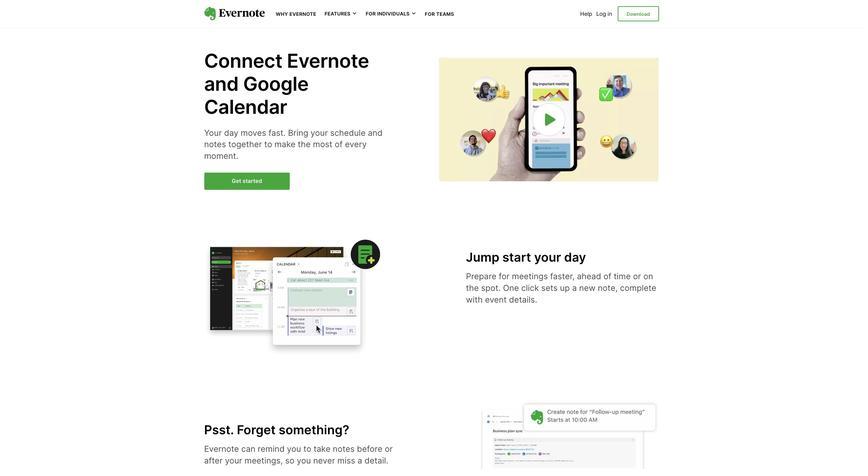 Task type: locate. For each thing, give the bounding box(es) containing it.
0 horizontal spatial or
[[385, 445, 393, 455]]

why
[[276, 11, 288, 17]]

0 vertical spatial to
[[264, 140, 272, 150]]

0 horizontal spatial to
[[264, 140, 272, 150]]

your
[[311, 128, 328, 138], [534, 250, 561, 265], [225, 457, 242, 467]]

1 horizontal spatial the
[[466, 284, 479, 294]]

teams
[[436, 11, 454, 17]]

calendar
[[204, 96, 287, 119]]

with
[[466, 295, 483, 305]]

the inside your day moves fast. bring your schedule and notes together to make the most of every moment.
[[298, 140, 311, 150]]

1 vertical spatial day
[[564, 250, 586, 265]]

0 vertical spatial or
[[633, 272, 641, 282]]

note,
[[598, 284, 618, 294]]

1 horizontal spatial notes
[[333, 445, 355, 455]]

1 vertical spatial to
[[303, 445, 311, 455]]

evernote and calendar integration showcase image
[[480, 401, 659, 470]]

1 horizontal spatial or
[[633, 272, 641, 282]]

notes up the miss
[[333, 445, 355, 455]]

0 horizontal spatial a
[[358, 457, 362, 467]]

to down fast.
[[264, 140, 272, 150]]

2 horizontal spatial your
[[534, 250, 561, 265]]

moment.
[[204, 151, 238, 161]]

0 horizontal spatial day
[[224, 128, 238, 138]]

psst.
[[204, 423, 234, 438]]

and
[[204, 72, 239, 96], [368, 128, 383, 138]]

0 horizontal spatial notes
[[204, 140, 226, 150]]

1 vertical spatial the
[[466, 284, 479, 294]]

day inside your day moves fast. bring your schedule and notes together to make the most of every moment.
[[224, 128, 238, 138]]

or left on
[[633, 272, 641, 282]]

notes
[[204, 140, 226, 150], [333, 445, 355, 455]]

psst. forget something?
[[204, 423, 349, 438]]

1 vertical spatial a
[[358, 457, 362, 467]]

start
[[502, 250, 531, 265]]

0 vertical spatial the
[[298, 140, 311, 150]]

0 vertical spatial and
[[204, 72, 239, 96]]

the down bring
[[298, 140, 311, 150]]

prepare
[[466, 272, 496, 282]]

of down schedule
[[335, 140, 343, 150]]

day up faster,
[[564, 250, 586, 265]]

day up together
[[224, 128, 238, 138]]

a
[[572, 284, 577, 294], [358, 457, 362, 467]]

the
[[298, 140, 311, 150], [466, 284, 479, 294]]

event
[[485, 295, 507, 305]]

0 vertical spatial a
[[572, 284, 577, 294]]

for left teams
[[425, 11, 435, 17]]

1 horizontal spatial to
[[303, 445, 311, 455]]

get started link
[[204, 173, 290, 190]]

0 vertical spatial day
[[224, 128, 238, 138]]

can
[[241, 445, 255, 455]]

1 vertical spatial notes
[[333, 445, 355, 455]]

to inside your day moves fast. bring your schedule and notes together to make the most of every moment.
[[264, 140, 272, 150]]

your up faster,
[[534, 250, 561, 265]]

evernote calendar integration image
[[204, 234, 383, 357]]

connect
[[204, 49, 282, 73]]

prepare for meetings faster, ahead of time or on the spot. one click sets up a new note, complete with event details.
[[466, 272, 656, 305]]

you up so
[[287, 445, 301, 455]]

1 horizontal spatial your
[[311, 128, 328, 138]]

a right the miss
[[358, 457, 362, 467]]

1 vertical spatial or
[[385, 445, 393, 455]]

2 vertical spatial evernote
[[204, 445, 239, 455]]

after
[[204, 457, 223, 467]]

sets
[[541, 284, 558, 294]]

evernote
[[289, 11, 316, 17], [287, 49, 369, 73], [204, 445, 239, 455]]

help
[[580, 10, 592, 17]]

details.
[[509, 295, 537, 305]]

your down can
[[225, 457, 242, 467]]

0 horizontal spatial the
[[298, 140, 311, 150]]

evernote inside evernote can remind you to take notes before or after your meetings, so you never miss a detail.
[[204, 445, 239, 455]]

connect evernote and google calendar
[[204, 49, 369, 119]]

the up with
[[466, 284, 479, 294]]

individuals
[[377, 11, 410, 17]]

1 horizontal spatial for
[[425, 11, 435, 17]]

0 vertical spatial your
[[311, 128, 328, 138]]

so
[[285, 457, 294, 467]]

0 vertical spatial evernote
[[289, 11, 316, 17]]

why evernote
[[276, 11, 316, 17]]

for
[[366, 11, 376, 17], [425, 11, 435, 17]]

0 horizontal spatial of
[[335, 140, 343, 150]]

2 vertical spatial your
[[225, 457, 242, 467]]

every
[[345, 140, 367, 150]]

for left "individuals"
[[366, 11, 376, 17]]

why evernote link
[[276, 10, 316, 17]]

1 vertical spatial and
[[368, 128, 383, 138]]

to left take
[[303, 445, 311, 455]]

or
[[633, 272, 641, 282], [385, 445, 393, 455]]

the inside prepare for meetings faster, ahead of time or on the spot. one click sets up a new note, complete with event details.
[[466, 284, 479, 294]]

ahead
[[577, 272, 601, 282]]

you
[[287, 445, 301, 455], [297, 457, 311, 467]]

notes down your
[[204, 140, 226, 150]]

evernote can remind you to take notes before or after your meetings, so you never miss a detail.
[[204, 445, 393, 467]]

or inside evernote can remind you to take notes before or after your meetings, so you never miss a detail.
[[385, 445, 393, 455]]

up
[[560, 284, 570, 294]]

for inside button
[[366, 11, 376, 17]]

a right up
[[572, 284, 577, 294]]

something?
[[279, 423, 349, 438]]

day
[[224, 128, 238, 138], [564, 250, 586, 265]]

or up detail.
[[385, 445, 393, 455]]

remind
[[258, 445, 285, 455]]

1 horizontal spatial and
[[368, 128, 383, 138]]

meetings
[[512, 272, 548, 282]]

0 vertical spatial of
[[335, 140, 343, 150]]

for
[[499, 272, 510, 282]]

faster,
[[550, 272, 575, 282]]

features button
[[325, 10, 357, 17]]

to
[[264, 140, 272, 150], [303, 445, 311, 455]]

0 horizontal spatial your
[[225, 457, 242, 467]]

0 horizontal spatial and
[[204, 72, 239, 96]]

your day moves fast. bring your schedule and notes together to make the most of every moment.
[[204, 128, 383, 161]]

new
[[579, 284, 596, 294]]

your up most
[[311, 128, 328, 138]]

and inside your day moves fast. bring your schedule and notes together to make the most of every moment.
[[368, 128, 383, 138]]

you right so
[[297, 457, 311, 467]]

1 horizontal spatial a
[[572, 284, 577, 294]]

evernote inside "connect evernote and google calendar"
[[287, 49, 369, 73]]

your
[[204, 128, 222, 138]]

of up note,
[[604, 272, 611, 282]]

features
[[325, 11, 351, 17]]

1 horizontal spatial of
[[604, 272, 611, 282]]

1 vertical spatial of
[[604, 272, 611, 282]]

notes inside evernote can remind you to take notes before or after your meetings, so you never miss a detail.
[[333, 445, 355, 455]]

0 horizontal spatial for
[[366, 11, 376, 17]]

for individuals
[[366, 11, 410, 17]]

of
[[335, 140, 343, 150], [604, 272, 611, 282]]

1 vertical spatial evernote
[[287, 49, 369, 73]]

for for for teams
[[425, 11, 435, 17]]

1 vertical spatial you
[[297, 457, 311, 467]]

your inside your day moves fast. bring your schedule and notes together to make the most of every moment.
[[311, 128, 328, 138]]

0 vertical spatial notes
[[204, 140, 226, 150]]



Task type: vqa. For each thing, say whether or not it's contained in the screenshot.
what's on the left top of page
no



Task type: describe. For each thing, give the bounding box(es) containing it.
download link
[[618, 6, 659, 21]]

and inside "connect evernote and google calendar"
[[204, 72, 239, 96]]

log in
[[596, 10, 612, 17]]

miss
[[337, 457, 355, 467]]

1 horizontal spatial day
[[564, 250, 586, 265]]

most
[[313, 140, 332, 150]]

0 vertical spatial you
[[287, 445, 301, 455]]

of inside prepare for meetings faster, ahead of time or on the spot. one click sets up a new note, complete with event details.
[[604, 272, 611, 282]]

never
[[313, 457, 335, 467]]

notes inside your day moves fast. bring your schedule and notes together to make the most of every moment.
[[204, 140, 226, 150]]

for teams link
[[425, 10, 454, 17]]

evernote for why evernote
[[289, 11, 316, 17]]

evernote for connect evernote and google calendar
[[287, 49, 369, 73]]

your inside evernote can remind you to take notes before or after your meetings, so you never miss a detail.
[[225, 457, 242, 467]]

take
[[314, 445, 330, 455]]

schedule
[[330, 128, 366, 138]]

spot.
[[481, 284, 501, 294]]

google
[[243, 72, 309, 96]]

download
[[627, 11, 650, 17]]

started
[[243, 178, 262, 185]]

1 vertical spatial your
[[534, 250, 561, 265]]

calendar evernote video thumbnail image
[[439, 58, 658, 182]]

jump
[[466, 250, 499, 265]]

together
[[228, 140, 262, 150]]

for individuals button
[[366, 10, 417, 17]]

help link
[[580, 10, 592, 17]]

a inside prepare for meetings faster, ahead of time or on the spot. one click sets up a new note, complete with event details.
[[572, 284, 577, 294]]

click
[[521, 284, 539, 294]]

complete
[[620, 284, 656, 294]]

log in link
[[596, 10, 612, 17]]

evernote logo image
[[204, 7, 265, 21]]

moves
[[241, 128, 266, 138]]

detail.
[[365, 457, 388, 467]]

fast.
[[269, 128, 286, 138]]

get
[[232, 178, 241, 185]]

forget
[[237, 423, 276, 438]]

one
[[503, 284, 519, 294]]

in
[[608, 10, 612, 17]]

jump start your day
[[466, 250, 586, 265]]

of inside your day moves fast. bring your schedule and notes together to make the most of every moment.
[[335, 140, 343, 150]]

to inside evernote can remind you to take notes before or after your meetings, so you never miss a detail.
[[303, 445, 311, 455]]

for teams
[[425, 11, 454, 17]]

or inside prepare for meetings faster, ahead of time or on the spot. one click sets up a new note, complete with event details.
[[633, 272, 641, 282]]

make
[[275, 140, 296, 150]]

on
[[643, 272, 653, 282]]

log
[[596, 10, 606, 17]]

for for for individuals
[[366, 11, 376, 17]]

before
[[357, 445, 382, 455]]

meetings,
[[245, 457, 283, 467]]

get started
[[232, 178, 262, 185]]

time
[[614, 272, 631, 282]]

bring
[[288, 128, 308, 138]]

a inside evernote can remind you to take notes before or after your meetings, so you never miss a detail.
[[358, 457, 362, 467]]

play video image
[[540, 112, 557, 128]]



